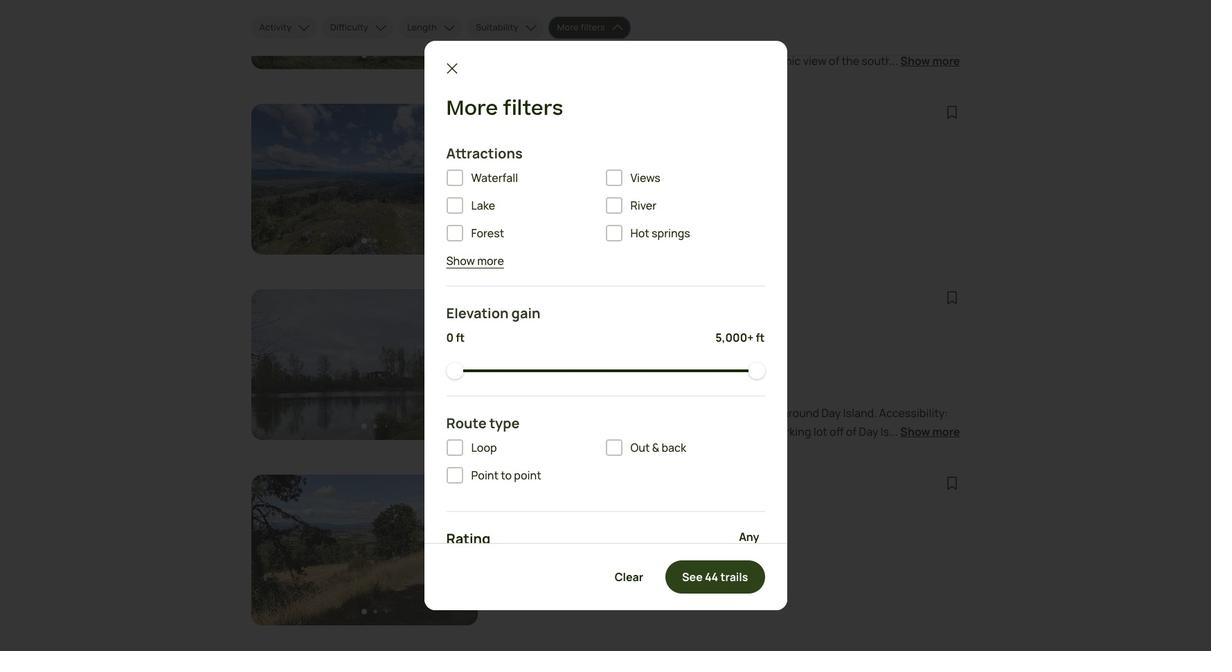Task type: locate. For each thing, give the bounding box(es) containing it.
2 vertical spatial add to list image
[[944, 475, 960, 492]]

route
[[446, 414, 487, 433]]

0 horizontal spatial ridge
[[523, 526, 547, 539]]

ft for 5,000+ ft
[[756, 330, 765, 346]]

more
[[932, 53, 960, 68], [477, 254, 504, 269], [932, 424, 960, 440]]

suitability
[[476, 21, 518, 33]]

0 horizontal spatial iris
[[509, 526, 521, 539]]

ridge left from
[[577, 503, 615, 522]]

#4
[[489, 318, 510, 337]]

• left 4.7
[[542, 107, 548, 119]]

#3 - spencer butte via ridgeline trail spencer butte park
[[489, 132, 736, 168]]

0 vertical spatial more
[[557, 21, 579, 33]]

length
[[407, 21, 437, 33]]

length: left 4.3
[[489, 355, 529, 370]]

0 horizontal spatial trail
[[557, 318, 586, 337]]

3 add to list image from the top
[[944, 475, 960, 492]]

trail inside #3 - spencer butte via ridgeline trail spencer butte park
[[707, 132, 736, 151]]

show
[[901, 53, 930, 68], [446, 254, 475, 269], [901, 424, 930, 440]]

length:
[[489, 170, 529, 185], [489, 355, 529, 370], [489, 541, 529, 556]]

1 moderate • from the top
[[489, 105, 548, 120]]

elevation gain
[[446, 304, 541, 323]]

17m
[[608, 355, 628, 370]]

3 est. from the top
[[573, 541, 593, 556]]

0 vertical spatial show
[[901, 53, 930, 68]]

butte left via
[[580, 132, 617, 151]]

moderate up #5
[[489, 476, 539, 491]]

1 vertical spatial more
[[477, 254, 504, 269]]

1 vertical spatial est.
[[573, 355, 593, 370]]

1h left 17m
[[595, 355, 606, 370]]

more
[[557, 21, 579, 33], [446, 94, 498, 123]]

to
[[501, 468, 512, 484]]

group
[[446, 170, 765, 253], [446, 440, 765, 495]]

1 horizontal spatial ft
[[756, 330, 765, 346]]

1 vertical spatial ...
[[889, 424, 898, 440]]

group for attractions
[[446, 170, 765, 253]]

1 vertical spatial moderate •
[[489, 476, 548, 491]]

est. left 2h
[[573, 170, 593, 185]]

0 vertical spatial more
[[932, 53, 960, 68]]

add to list image for #5 - wild iris ridge from bailey hill road
[[944, 475, 960, 492]]

more filters button
[[549, 17, 630, 39]]

1h left 34m
[[595, 541, 606, 556]]

1 vertical spatial spencer
[[489, 155, 524, 168]]

1 add to list image from the top
[[944, 104, 960, 120]]

moderate • up #5
[[489, 476, 548, 491]]

1 horizontal spatial trail
[[707, 132, 736, 151]]

0 vertical spatial mi
[[549, 355, 561, 370]]

1 vertical spatial wild
[[489, 526, 507, 539]]

1h
[[595, 355, 606, 370], [595, 541, 606, 556]]

more right suitability button
[[557, 21, 579, 33]]

1 vertical spatial -
[[513, 318, 519, 337]]

0 horizontal spatial butte
[[526, 155, 549, 168]]

iris right #5
[[553, 503, 574, 522]]

more filters dialog
[[424, 41, 787, 652]]

0 vertical spatial length:
[[489, 170, 529, 185]]

1 vertical spatial filters
[[503, 94, 563, 123]]

moderate
[[489, 105, 539, 120], [489, 476, 539, 491]]

mi right 3.2
[[549, 541, 561, 556]]

1 group from the top
[[446, 170, 765, 253]]

1 horizontal spatial butte
[[580, 132, 617, 151]]

1 vertical spatial show
[[446, 254, 475, 269]]

1 ft from the left
[[456, 330, 465, 346]]

length: down spencer butte park link
[[489, 170, 529, 185]]

trail
[[707, 132, 736, 151], [557, 318, 586, 337]]

2 mi from the top
[[549, 541, 561, 556]]

1 moderate from the top
[[489, 105, 539, 120]]

ridge
[[577, 503, 615, 522], [523, 526, 547, 539]]

1 vertical spatial moderate
[[489, 476, 539, 491]]

rating
[[446, 530, 491, 549]]

cookie consent banner dialog
[[17, 586, 1195, 635]]

park
[[551, 155, 569, 168]]

add to list image for #3 - spencer butte via ridgeline trail
[[944, 104, 960, 120]]

est. left 17m
[[573, 355, 593, 370]]

attractions
[[446, 144, 523, 163]]

• inside #5 - wild iris ridge from bailey hill road wild iris ridge length: 3.2 mi • est. 1h 34m
[[564, 543, 570, 555]]

springs
[[652, 226, 690, 241]]

filters
[[581, 21, 605, 33], [503, 94, 563, 123]]

2 vertical spatial length:
[[489, 541, 529, 556]]

•
[[542, 107, 548, 119], [564, 357, 570, 370], [542, 478, 548, 490], [564, 543, 570, 555]]

wild up wild iris ridge link
[[521, 503, 551, 522]]

0 vertical spatial group
[[446, 170, 765, 253]]

1 ... from the top
[[889, 53, 898, 68]]

length button
[[399, 17, 462, 39]]

2 1h from the top
[[595, 541, 606, 556]]

0 horizontal spatial wild
[[489, 526, 507, 539]]

forest
[[471, 226, 504, 241]]

ridgeline
[[642, 132, 705, 151]]

- inside #3 - spencer butte via ridgeline trail spencer butte park
[[512, 132, 518, 151]]

views
[[631, 171, 661, 186]]

add to list image
[[944, 104, 960, 120], [944, 289, 960, 306], [944, 475, 960, 492]]

...
[[889, 53, 898, 68], [889, 424, 898, 440]]

0 vertical spatial filters
[[581, 21, 605, 33]]

difficulty
[[330, 21, 368, 33]]

0 vertical spatial trail
[[707, 132, 736, 151]]

1 vertical spatial 1h
[[595, 541, 606, 556]]

• right 4.3
[[564, 357, 570, 370]]

iris down #5
[[509, 526, 521, 539]]

0 horizontal spatial filters
[[503, 94, 563, 123]]

wild down #5
[[489, 526, 507, 539]]

- right #4
[[513, 318, 519, 337]]

spencer up park
[[521, 132, 577, 151]]

0 vertical spatial est.
[[573, 170, 593, 185]]

- right #3
[[512, 132, 518, 151]]

38m
[[611, 170, 633, 185]]

show more button
[[446, 253, 504, 270]]

1 vertical spatial add to list image
[[944, 289, 960, 306]]

2 ... show more from the top
[[889, 424, 960, 440]]

2 group from the top
[[446, 440, 765, 495]]

trail right ridgeline
[[707, 132, 736, 151]]

mi
[[549, 355, 561, 370], [549, 541, 561, 556]]

group containing loop
[[446, 440, 765, 495]]

1 vertical spatial more filters
[[446, 94, 563, 123]]

2 moderate • from the top
[[489, 476, 548, 491]]

wild iris ridge link
[[489, 526, 547, 540]]

... show more
[[889, 53, 960, 68], [889, 424, 960, 440]]

-
[[512, 132, 518, 151], [513, 318, 519, 337], [512, 503, 518, 522]]

1 horizontal spatial filters
[[581, 21, 605, 33]]

4.3
[[531, 355, 547, 370]]

1 horizontal spatial more
[[557, 21, 579, 33]]

dialog
[[0, 0, 1211, 652]]

1 vertical spatial mi
[[549, 541, 561, 556]]

moderate •
[[489, 105, 548, 120], [489, 476, 548, 491]]

spencer
[[521, 132, 577, 151], [489, 155, 524, 168]]

butte left park
[[526, 155, 549, 168]]

moderate • up #3
[[489, 105, 548, 120]]

est. inside #5 - wild iris ridge from bailey hill road wild iris ridge length: 3.2 mi • est. 1h 34m
[[573, 541, 593, 556]]

#3
[[489, 132, 510, 151]]

2 vertical spatial est.
[[573, 541, 593, 556]]

via
[[619, 132, 639, 151]]

ridge up 3.2
[[523, 526, 547, 539]]

spencer up waterfall
[[489, 155, 524, 168]]

2 ... from the top
[[889, 424, 898, 440]]

1 vertical spatial trail
[[557, 318, 586, 337]]

- for #3
[[512, 132, 518, 151]]

est.
[[573, 170, 593, 185], [573, 355, 593, 370], [573, 541, 593, 556]]

1 horizontal spatial ridge
[[577, 503, 615, 522]]

5,000+ ft
[[716, 330, 765, 346]]

more inside 'more filters' button
[[557, 21, 579, 33]]

2 length: from the top
[[489, 355, 529, 370]]

activity
[[259, 21, 292, 33]]

1 vertical spatial group
[[446, 440, 765, 495]]

1 horizontal spatial iris
[[553, 503, 574, 522]]

more up #3
[[446, 94, 498, 123]]

ft
[[456, 330, 465, 346], [756, 330, 765, 346]]

0 vertical spatial moderate •
[[489, 105, 548, 120]]

length: down wild iris ridge link
[[489, 541, 529, 556]]

1 vertical spatial ... show more
[[889, 424, 960, 440]]

1 vertical spatial length:
[[489, 355, 529, 370]]

- right #5
[[512, 503, 518, 522]]

filters inside dialog
[[503, 94, 563, 123]]

0 vertical spatial ...
[[889, 53, 898, 68]]

- for #5
[[512, 503, 518, 522]]

3 length: from the top
[[489, 541, 529, 556]]

clear button
[[598, 561, 660, 594]]

0 vertical spatial 1h
[[595, 355, 606, 370]]

0 vertical spatial more filters
[[557, 21, 605, 33]]

est. 2h 38m
[[573, 170, 633, 185]]

clear
[[615, 570, 643, 585]]

back
[[662, 441, 686, 456]]

2 add to list image from the top
[[944, 289, 960, 306]]

0 vertical spatial wild
[[521, 503, 551, 522]]

spencer butte park link
[[489, 155, 569, 169]]

more filters
[[557, 21, 605, 33], [446, 94, 563, 123]]

ft right 5,000+ at the right of the page
[[756, 330, 765, 346]]

0 vertical spatial ... show more
[[889, 53, 960, 68]]

hill
[[696, 503, 717, 522]]

34m
[[608, 541, 631, 556]]

elevation
[[446, 304, 509, 323]]

1 mi from the top
[[549, 355, 561, 370]]

0 horizontal spatial more
[[446, 94, 498, 123]]

butte
[[580, 132, 617, 151], [526, 155, 549, 168]]

mi right 4.3
[[549, 355, 561, 370]]

group containing waterfall
[[446, 170, 765, 253]]

see 44 trails
[[682, 570, 748, 585]]

moderate up #3
[[489, 105, 539, 120]]

from
[[618, 503, 650, 522]]

1 vertical spatial more
[[446, 94, 498, 123]]

ft for 0 ft
[[456, 330, 465, 346]]

wild
[[521, 503, 551, 522], [489, 526, 507, 539]]

trail right pre's
[[557, 318, 586, 337]]

0 horizontal spatial ft
[[456, 330, 465, 346]]

2 vertical spatial -
[[512, 503, 518, 522]]

0 vertical spatial moderate
[[489, 105, 539, 120]]

0 vertical spatial add to list image
[[944, 104, 960, 120]]

2 ft from the left
[[756, 330, 765, 346]]

est. left 34m
[[573, 541, 593, 556]]

0 vertical spatial -
[[512, 132, 518, 151]]

• right 3.2
[[564, 543, 570, 555]]

0 vertical spatial iris
[[553, 503, 574, 522]]

1 length: from the top
[[489, 170, 529, 185]]

iris
[[553, 503, 574, 522], [509, 526, 521, 539]]

1 horizontal spatial wild
[[521, 503, 551, 522]]

maximum elevation gain slider
[[748, 363, 765, 380]]

point to point
[[471, 468, 541, 484]]

- inside #5 - wild iris ridge from bailey hill road wild iris ridge length: 3.2 mi • est. 1h 34m
[[512, 503, 518, 522]]

mi inside #5 - wild iris ridge from bailey hill road wild iris ridge length: 3.2 mi • est. 1h 34m
[[549, 541, 561, 556]]

more inside button
[[477, 254, 504, 269]]

ft right 0
[[456, 330, 465, 346]]



Task type: describe. For each thing, give the bounding box(es) containing it.
length: inside #5 - wild iris ridge from bailey hill road wild iris ridge length: 3.2 mi • est. 1h 34m
[[489, 541, 529, 556]]

more filters inside button
[[557, 21, 605, 33]]

#5 - wild iris ridge from bailey hill road wild iris ridge length: 3.2 mi • est. 1h 34m
[[489, 503, 754, 556]]

loop
[[471, 441, 497, 456]]

- for #4
[[513, 318, 519, 337]]

road
[[720, 503, 754, 522]]

0 ft
[[446, 330, 465, 346]]

1 vertical spatial butte
[[526, 155, 549, 168]]

point
[[471, 468, 499, 484]]

out
[[631, 441, 650, 456]]

2 moderate from the top
[[489, 476, 539, 491]]

2 vertical spatial show
[[901, 424, 930, 440]]

0 vertical spatial butte
[[580, 132, 617, 151]]

• inside length: 4.3 mi • est. 1h 17m
[[564, 357, 570, 370]]

point
[[514, 468, 541, 484]]

group for route type
[[446, 440, 765, 495]]

route type
[[446, 414, 520, 433]]

trails
[[721, 570, 748, 585]]

more inside more filters dialog
[[446, 94, 498, 123]]

see 44 trails button
[[666, 561, 765, 594]]

5,000+
[[716, 330, 754, 346]]

&
[[652, 441, 659, 456]]

4.7
[[566, 105, 581, 120]]

gain
[[511, 304, 541, 323]]

#4 - pre's trail
[[489, 318, 586, 337]]

• right point
[[542, 478, 548, 490]]

any
[[739, 530, 759, 545]]

river
[[631, 198, 657, 213]]

bailey
[[652, 503, 693, 522]]

difficulty button
[[322, 17, 393, 39]]

0 vertical spatial spencer
[[521, 132, 577, 151]]

minimum elevation gain slider
[[446, 363, 463, 380]]

0
[[446, 330, 454, 346]]

1h inside #5 - wild iris ridge from bailey hill road wild iris ridge length: 3.2 mi • est. 1h 34m
[[595, 541, 606, 556]]

44
[[705, 570, 718, 585]]

3.2
[[531, 541, 547, 556]]

hot springs
[[631, 226, 690, 241]]

2 vertical spatial more
[[932, 424, 960, 440]]

1 1h from the top
[[595, 355, 606, 370]]

easy
[[489, 290, 513, 305]]

filters inside button
[[581, 21, 605, 33]]

suitability button
[[467, 17, 543, 39]]

type
[[489, 414, 520, 433]]

close image
[[444, 60, 460, 77]]

see
[[682, 570, 703, 585]]

show more
[[446, 254, 504, 269]]

length: 4.3 mi • est. 1h 17m
[[489, 355, 628, 370]]

hot
[[631, 226, 650, 241]]

pre's
[[521, 318, 554, 337]]

waterfall
[[471, 171, 518, 186]]

length: for length: 4.3 mi • est. 1h 17m
[[489, 355, 529, 370]]

out & back
[[631, 441, 686, 456]]

1 vertical spatial iris
[[509, 526, 521, 539]]

length: for length:
[[489, 170, 529, 185]]

activity button
[[251, 17, 316, 39]]

2h
[[595, 170, 609, 185]]

0 vertical spatial ridge
[[577, 503, 615, 522]]

2 est. from the top
[[573, 355, 593, 370]]

#5
[[489, 503, 510, 522]]

more filters inside dialog
[[446, 94, 563, 123]]

1 ... show more from the top
[[889, 53, 960, 68]]

1 est. from the top
[[573, 170, 593, 185]]

add to list image for ...
[[944, 289, 960, 306]]

1 vertical spatial ridge
[[523, 526, 547, 539]]

lake
[[471, 198, 495, 213]]

show inside show more button
[[446, 254, 475, 269]]



Task type: vqa. For each thing, say whether or not it's contained in the screenshot.
the top Suggest
no



